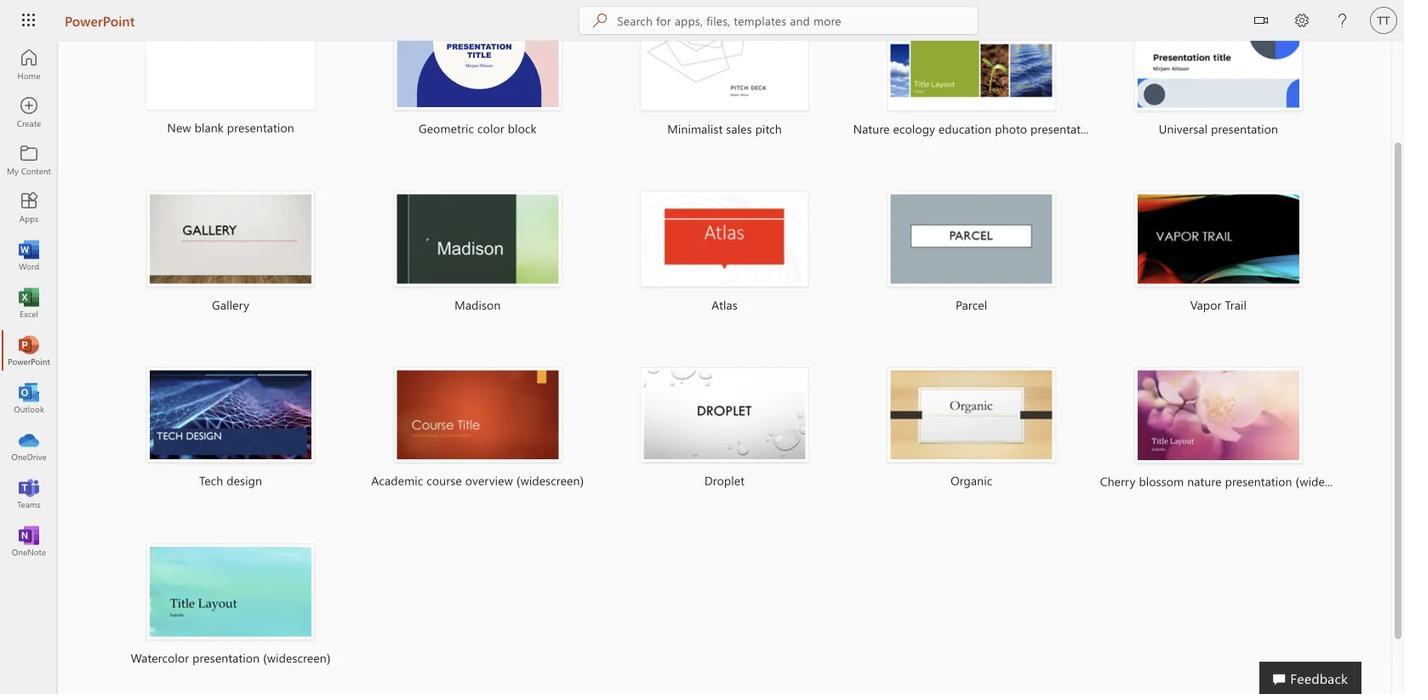 Task type: vqa. For each thing, say whether or not it's contained in the screenshot.
main content
no



Task type: describe. For each thing, give the bounding box(es) containing it.
word image
[[20, 247, 37, 264]]

academic course overview (widescreen) image
[[393, 367, 562, 463]]

nature ecology education photo presentation
[[853, 121, 1098, 137]]

geometric color block image
[[393, 14, 562, 111]]

madison
[[455, 297, 501, 313]]

cherry blossom nature presentation (widescreen) link
[[1100, 347, 1364, 513]]

excel image
[[20, 294, 37, 312]]

create image
[[20, 104, 37, 121]]

trail
[[1225, 297, 1247, 313]]

tech design image
[[146, 367, 315, 463]]

0 horizontal spatial (widescreen)
[[263, 650, 331, 666]]

feedback
[[1291, 669, 1348, 687]]

vapor trail image
[[1134, 191, 1303, 287]]

droplet link
[[606, 347, 843, 512]]

presentation down 'watercolor presentation (widescreen)' "image"
[[193, 650, 260, 666]]

new
[[167, 120, 191, 135]]

presentation inside "link"
[[1031, 121, 1098, 137]]

powerpoint
[[65, 11, 135, 29]]

block
[[508, 121, 537, 136]]

nature
[[853, 121, 890, 137]]

parcel link
[[853, 171, 1090, 337]]

gallery image
[[146, 191, 315, 287]]

presentation right the "blank" in the left of the page
[[227, 120, 294, 135]]

watercolor
[[131, 650, 189, 666]]

geometric color block link
[[359, 0, 596, 160]]

geometric
[[419, 121, 474, 136]]

 button
[[1241, 0, 1282, 44]]

design
[[227, 473, 262, 489]]

academic course overview (widescreen)
[[371, 473, 584, 489]]

onenote image
[[20, 533, 37, 550]]

tt
[[1378, 14, 1390, 27]]

blank
[[195, 120, 224, 135]]

minimalist sales pitch
[[667, 121, 782, 137]]

new blank presentation link
[[112, 0, 349, 159]]

academic course overview (widescreen) link
[[359, 347, 596, 512]]

powerpoint image
[[20, 342, 37, 359]]

minimalist sales pitch link
[[606, 0, 843, 161]]

powerpoint banner
[[0, 0, 1404, 44]]

course
[[427, 473, 462, 489]]

teams image
[[20, 485, 37, 502]]

atlas
[[712, 297, 738, 313]]

outlook image
[[20, 390, 37, 407]]

parcel image
[[887, 191, 1056, 287]]

feedback button
[[1260, 662, 1362, 695]]

home image
[[20, 56, 37, 73]]

droplet image
[[640, 367, 809, 463]]

droplet
[[705, 473, 745, 489]]

vapor
[[1191, 297, 1222, 313]]

cherry
[[1100, 474, 1136, 489]]

nature ecology education photo presentation link
[[853, 0, 1098, 161]]

new blank presentation
[[167, 120, 294, 135]]

my content image
[[20, 152, 37, 169]]

minimalist
[[667, 121, 723, 137]]

atlas image
[[640, 191, 809, 287]]

1 horizontal spatial (widescreen)
[[516, 473, 584, 489]]

apps image
[[20, 199, 37, 216]]



Task type: locate. For each thing, give the bounding box(es) containing it.
tt button
[[1364, 0, 1404, 41]]

navigation
[[0, 41, 58, 565]]

pitch
[[755, 121, 782, 137]]

universal presentation link
[[1100, 0, 1337, 161]]

photo
[[995, 121, 1027, 137]]

presentation right "universal"
[[1211, 121, 1278, 137]]

vapor trail link
[[1100, 171, 1337, 337]]

Search box. Suggestions appear as you type. search field
[[617, 7, 978, 34]]

presentation right 'nature'
[[1225, 474, 1293, 489]]

education
[[939, 121, 992, 137]]

cherry blossom nature presentation (widescreen)
[[1100, 474, 1364, 489]]

gallery link
[[112, 171, 349, 337]]

overview
[[465, 473, 513, 489]]

gallery
[[212, 297, 249, 313]]

ecology
[[893, 121, 935, 137]]


[[1255, 14, 1268, 27]]

watercolor presentation (widescreen) link
[[112, 523, 349, 690]]

parcel
[[956, 297, 988, 313]]

cherry blossom nature presentation (widescreen) image
[[1134, 367, 1303, 464]]

watercolor presentation (widescreen) image
[[146, 544, 315, 641]]

organic
[[951, 473, 993, 489]]

minimalist sales pitch image
[[640, 14, 809, 111]]

watercolor presentation (widescreen)
[[131, 650, 331, 666]]

blossom
[[1139, 474, 1184, 489]]

organic link
[[853, 347, 1090, 512]]

sales
[[726, 121, 752, 137]]

academic
[[371, 473, 423, 489]]

madison link
[[359, 171, 596, 337]]

tech design link
[[112, 347, 349, 512]]

universal
[[1159, 121, 1208, 137]]

organic image
[[887, 367, 1056, 463]]

2 horizontal spatial (widescreen)
[[1296, 474, 1364, 489]]

madison image
[[393, 191, 562, 287]]

atlas link
[[606, 171, 843, 337]]

geometric color block
[[419, 121, 537, 136]]

tech
[[199, 473, 223, 489]]

universal presentation
[[1159, 121, 1278, 137]]

None search field
[[580, 7, 978, 34]]

tech design
[[199, 473, 262, 489]]

(widescreen)
[[516, 473, 584, 489], [1296, 474, 1364, 489], [263, 650, 331, 666]]

presentation right photo
[[1031, 121, 1098, 137]]

onedrive image
[[20, 437, 37, 455]]

nature
[[1188, 474, 1222, 489]]

universal presentation image
[[1134, 14, 1303, 111]]

color
[[478, 121, 505, 136]]

presentation
[[227, 120, 294, 135], [1031, 121, 1098, 137], [1211, 121, 1278, 137], [1225, 474, 1293, 489], [193, 650, 260, 666]]

nature ecology education photo presentation image
[[887, 14, 1056, 111]]

vapor trail
[[1191, 297, 1247, 313]]



